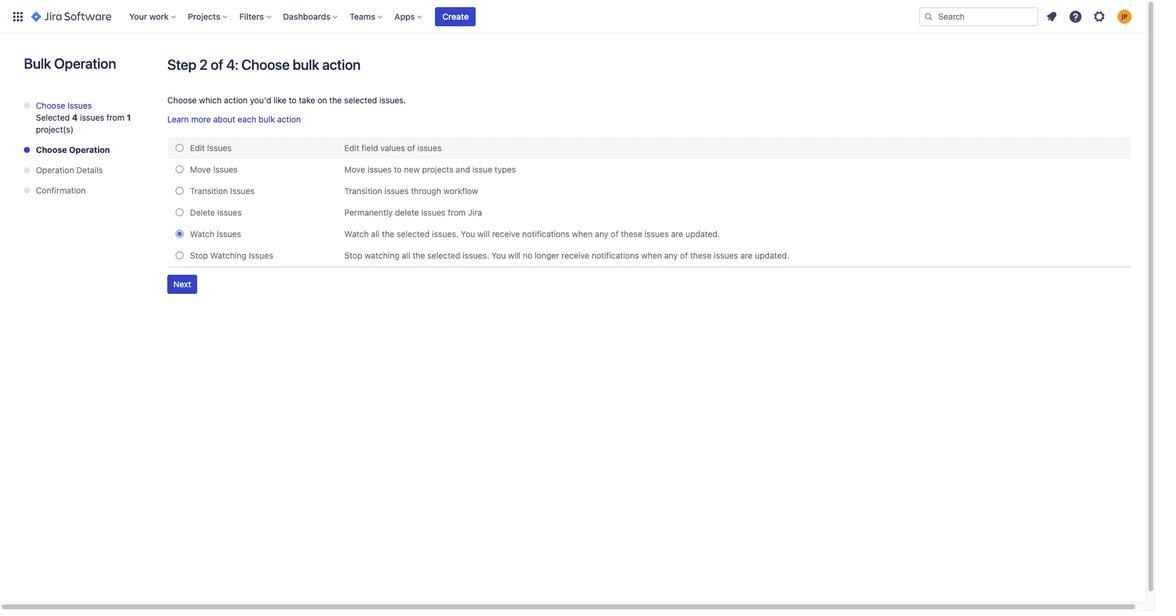 Task type: vqa. For each thing, say whether or not it's contained in the screenshot.


Task type: locate. For each thing, give the bounding box(es) containing it.
jira
[[468, 207, 482, 218]]

2 transition from the left
[[345, 186, 382, 196]]

from
[[107, 112, 125, 123], [448, 207, 466, 218]]

1 vertical spatial are
[[741, 250, 753, 261]]

issues up 4
[[68, 100, 92, 111]]

choose
[[241, 56, 290, 73], [167, 95, 197, 105], [36, 100, 65, 111], [36, 145, 67, 155]]

operation up confirmation
[[36, 165, 74, 175]]

values
[[381, 143, 405, 153]]

watch for watch all the selected issues. you will receive notifications when any of these issues are updated.
[[345, 229, 369, 239]]

move down field
[[345, 164, 365, 175]]

issues right the watching
[[249, 250, 273, 261]]

2 vertical spatial action
[[277, 114, 301, 124]]

1 vertical spatial from
[[448, 207, 466, 218]]

choose inside choose issues selected 4 issues from 1 project(s)
[[36, 100, 65, 111]]

issues up move issues
[[207, 143, 232, 153]]

all right watching
[[402, 250, 411, 261]]

1 horizontal spatial are
[[741, 250, 753, 261]]

edit left field
[[345, 143, 359, 153]]

issues down transition issues
[[217, 207, 242, 218]]

you left the no
[[492, 250, 506, 261]]

Search field
[[919, 7, 1039, 26]]

apps button
[[391, 7, 427, 26]]

apps
[[395, 11, 415, 21]]

issues inside choose issues selected 4 issues from 1 project(s)
[[68, 100, 92, 111]]

these
[[621, 229, 643, 239], [690, 250, 712, 261]]

like
[[274, 95, 287, 105]]

bulk
[[24, 55, 51, 72]]

filters
[[240, 11, 264, 21]]

the right watching
[[413, 250, 425, 261]]

issues
[[68, 100, 92, 111], [207, 143, 232, 153], [213, 164, 238, 175], [230, 186, 255, 196], [217, 207, 242, 218], [217, 229, 241, 239], [249, 250, 273, 261]]

action up "learn more about each bulk action" link
[[224, 95, 248, 105]]

1 transition from the left
[[190, 186, 228, 196]]

delete
[[190, 207, 215, 218]]

0 horizontal spatial transition
[[190, 186, 228, 196]]

0 vertical spatial these
[[621, 229, 643, 239]]

issues. up values
[[379, 95, 406, 105]]

edit
[[190, 143, 205, 153], [345, 143, 359, 153]]

watching
[[210, 250, 247, 261]]

bulk right each
[[259, 114, 275, 124]]

are
[[671, 229, 684, 239], [741, 250, 753, 261]]

1 vertical spatial the
[[382, 229, 395, 239]]

longer
[[535, 250, 559, 261]]

selected
[[36, 112, 70, 123]]

transition down move issues
[[190, 186, 228, 196]]

issues for watch
[[217, 229, 241, 239]]

0 vertical spatial updated.
[[686, 229, 720, 239]]

take
[[299, 95, 315, 105]]

0 horizontal spatial from
[[107, 112, 125, 123]]

0 horizontal spatial edit
[[190, 143, 205, 153]]

any
[[595, 229, 609, 239], [665, 250, 678, 261]]

2 move from the left
[[345, 164, 365, 175]]

new
[[404, 164, 420, 175]]

from left jira
[[448, 207, 466, 218]]

1 horizontal spatial watch
[[345, 229, 369, 239]]

to right like
[[289, 95, 297, 105]]

receive
[[492, 229, 520, 239], [562, 250, 590, 261]]

0 horizontal spatial you
[[461, 229, 475, 239]]

0 horizontal spatial updated.
[[686, 229, 720, 239]]

0 horizontal spatial issues.
[[379, 95, 406, 105]]

1 horizontal spatial stop
[[345, 250, 363, 261]]

Permanently delete issues from Jira radio
[[176, 209, 184, 216]]

0 horizontal spatial notifications
[[522, 229, 570, 239]]

1 vertical spatial these
[[690, 250, 712, 261]]

stop right stop watching all the selected issues. you will no longer receive notifications when any of these issues are updated. option
[[190, 250, 208, 261]]

choose issues link
[[36, 100, 92, 111]]

watch down permanently
[[345, 229, 369, 239]]

choose issues selected 4 issues from 1 project(s)
[[36, 100, 131, 135]]

watch issues
[[190, 229, 241, 239]]

0 horizontal spatial move
[[190, 164, 211, 175]]

0 horizontal spatial are
[[671, 229, 684, 239]]

None submit
[[167, 275, 197, 294]]

0 vertical spatial from
[[107, 112, 125, 123]]

1 horizontal spatial transition
[[345, 186, 382, 196]]

on
[[318, 95, 327, 105]]

1 horizontal spatial move
[[345, 164, 365, 175]]

issues. down jira
[[463, 250, 489, 261]]

appswitcher icon image
[[11, 9, 25, 24]]

2 stop from the left
[[345, 250, 363, 261]]

1 vertical spatial when
[[642, 250, 662, 261]]

your
[[129, 11, 147, 21]]

issues
[[80, 112, 104, 123], [418, 143, 442, 153], [368, 164, 392, 175], [385, 186, 409, 196], [421, 207, 446, 218], [645, 229, 669, 239], [714, 250, 738, 261]]

1 watch from the left
[[190, 229, 215, 239]]

jira software image
[[31, 9, 111, 24], [31, 9, 111, 24]]

1 horizontal spatial issues.
[[432, 229, 459, 239]]

1 stop from the left
[[190, 250, 208, 261]]

the right on
[[329, 95, 342, 105]]

0 vertical spatial notifications
[[522, 229, 570, 239]]

0 vertical spatial to
[[289, 95, 297, 105]]

stop left watching
[[345, 250, 363, 261]]

will down jira
[[478, 229, 490, 239]]

learn more about each bulk action
[[167, 114, 301, 124]]

bulk
[[293, 56, 319, 73], [259, 114, 275, 124]]

0 vertical spatial bulk
[[293, 56, 319, 73]]

4:
[[226, 56, 238, 73]]

types
[[495, 164, 516, 175]]

action up on
[[322, 56, 361, 73]]

issues.
[[379, 95, 406, 105], [432, 229, 459, 239], [463, 250, 489, 261]]

learn
[[167, 114, 189, 124]]

1 horizontal spatial receive
[[562, 250, 590, 261]]

1 horizontal spatial bulk
[[293, 56, 319, 73]]

1 horizontal spatial you
[[492, 250, 506, 261]]

issues. down permanently delete issues from jira
[[432, 229, 459, 239]]

stop for stop watching all the selected issues. you will no longer receive notifications when any of these issues are updated.
[[345, 250, 363, 261]]

choose for operation
[[36, 145, 67, 155]]

1 vertical spatial receive
[[562, 250, 590, 261]]

will
[[478, 229, 490, 239], [508, 250, 521, 261]]

watch
[[190, 229, 215, 239], [345, 229, 369, 239]]

issues for edit
[[207, 143, 232, 153]]

operation up details on the top of the page
[[69, 145, 110, 155]]

0 horizontal spatial any
[[595, 229, 609, 239]]

0 horizontal spatial the
[[329, 95, 342, 105]]

notifications
[[522, 229, 570, 239], [592, 250, 639, 261]]

2 edit from the left
[[345, 143, 359, 153]]

1 horizontal spatial edit
[[345, 143, 359, 153]]

1 vertical spatial operation
[[69, 145, 110, 155]]

search image
[[924, 12, 934, 21]]

banner
[[0, 0, 1147, 33]]

from left 1
[[107, 112, 125, 123]]

2 horizontal spatial issues.
[[463, 250, 489, 261]]

0 horizontal spatial receive
[[492, 229, 520, 239]]

1 vertical spatial you
[[492, 250, 506, 261]]

2 vertical spatial the
[[413, 250, 425, 261]]

action down choose which action you'd like to take on the selected issues.
[[277, 114, 301, 124]]

bulk up take in the top of the page
[[293, 56, 319, 73]]

to
[[289, 95, 297, 105], [394, 164, 402, 175]]

choose for issues
[[36, 100, 65, 111]]

choose down project(s)
[[36, 145, 67, 155]]

0 vertical spatial operation
[[54, 55, 116, 72]]

1 horizontal spatial will
[[508, 250, 521, 261]]

2 horizontal spatial action
[[322, 56, 361, 73]]

issues for delete
[[217, 207, 242, 218]]

of
[[211, 56, 223, 73], [407, 143, 415, 153], [611, 229, 619, 239], [680, 250, 688, 261]]

transition
[[190, 186, 228, 196], [345, 186, 382, 196]]

1 vertical spatial action
[[224, 95, 248, 105]]

issues up delete issues
[[230, 186, 255, 196]]

teams
[[350, 11, 376, 21]]

0 vertical spatial when
[[572, 229, 593, 239]]

teams button
[[346, 7, 388, 26]]

watch down delete
[[190, 229, 215, 239]]

issues up the watching
[[217, 229, 241, 239]]

stop for stop watching issues
[[190, 250, 208, 261]]

action
[[322, 56, 361, 73], [224, 95, 248, 105], [277, 114, 301, 124]]

0 vertical spatial receive
[[492, 229, 520, 239]]

the
[[329, 95, 342, 105], [382, 229, 395, 239], [413, 250, 425, 261]]

edit for edit issues
[[190, 143, 205, 153]]

and
[[456, 164, 470, 175]]

0 vertical spatial all
[[371, 229, 380, 239]]

updated.
[[686, 229, 720, 239], [755, 250, 790, 261]]

edit right edit field values of issues option
[[190, 143, 205, 153]]

1 vertical spatial all
[[402, 250, 411, 261]]

1 vertical spatial updated.
[[755, 250, 790, 261]]

operation up the choose issues link
[[54, 55, 116, 72]]

to left new
[[394, 164, 402, 175]]

move right move issues to new projects and issue types radio
[[190, 164, 211, 175]]

1 move from the left
[[190, 164, 211, 175]]

1 vertical spatial issues.
[[432, 229, 459, 239]]

0 horizontal spatial bulk
[[259, 114, 275, 124]]

0 horizontal spatial all
[[371, 229, 380, 239]]

the up watching
[[382, 229, 395, 239]]

0 horizontal spatial will
[[478, 229, 490, 239]]

operation
[[54, 55, 116, 72], [69, 145, 110, 155], [36, 165, 74, 175]]

move
[[190, 164, 211, 175], [345, 164, 365, 175]]

choose up selected
[[36, 100, 65, 111]]

1 vertical spatial any
[[665, 250, 678, 261]]

operation for bulk operation
[[54, 55, 116, 72]]

1 vertical spatial will
[[508, 250, 521, 261]]

0 vertical spatial action
[[322, 56, 361, 73]]

1 vertical spatial notifications
[[592, 250, 639, 261]]

0 vertical spatial selected
[[344, 95, 377, 105]]

move for move issues
[[190, 164, 211, 175]]

1 vertical spatial to
[[394, 164, 402, 175]]

when
[[572, 229, 593, 239], [642, 250, 662, 261]]

1
[[127, 112, 131, 123]]

permanently delete issues from jira
[[345, 207, 482, 218]]

choose up learn
[[167, 95, 197, 105]]

stop
[[190, 250, 208, 261], [345, 250, 363, 261]]

issues up transition issues
[[213, 164, 238, 175]]

2 vertical spatial issues.
[[463, 250, 489, 261]]

all
[[371, 229, 380, 239], [402, 250, 411, 261]]

0 vertical spatial are
[[671, 229, 684, 239]]

edit field values of issues
[[345, 143, 442, 153]]

all up watching
[[371, 229, 380, 239]]

0 vertical spatial you
[[461, 229, 475, 239]]

transition up permanently
[[345, 186, 382, 196]]

you
[[461, 229, 475, 239], [492, 250, 506, 261]]

1 edit from the left
[[190, 143, 205, 153]]

0 horizontal spatial watch
[[190, 229, 215, 239]]

from inside choose issues selected 4 issues from 1 project(s)
[[107, 112, 125, 123]]

will left the no
[[508, 250, 521, 261]]

create button
[[435, 7, 476, 26]]

transition for transition issues
[[190, 186, 228, 196]]

transition for transition issues through workflow
[[345, 186, 382, 196]]

selected
[[344, 95, 377, 105], [397, 229, 430, 239], [428, 250, 461, 261]]

1 horizontal spatial the
[[382, 229, 395, 239]]

1 horizontal spatial notifications
[[592, 250, 639, 261]]

operation details
[[36, 165, 103, 175]]

step 2 of 4: choose bulk action
[[167, 56, 361, 73]]

0 horizontal spatial stop
[[190, 250, 208, 261]]

2 watch from the left
[[345, 229, 369, 239]]

you down jira
[[461, 229, 475, 239]]

choose for which
[[167, 95, 197, 105]]



Task type: describe. For each thing, give the bounding box(es) containing it.
1 vertical spatial selected
[[397, 229, 430, 239]]

1 horizontal spatial any
[[665, 250, 678, 261]]

4
[[72, 112, 78, 123]]

permanently
[[345, 207, 393, 218]]

delete issues
[[190, 207, 242, 218]]

which
[[199, 95, 222, 105]]

0 horizontal spatial when
[[572, 229, 593, 239]]

notifications image
[[1045, 9, 1059, 24]]

stop watching issues
[[190, 250, 273, 261]]

edit for edit field values of issues
[[345, 143, 359, 153]]

0 vertical spatial will
[[478, 229, 490, 239]]

learn more about each bulk action link
[[167, 114, 301, 124]]

1 horizontal spatial when
[[642, 250, 662, 261]]

your profile and settings image
[[1118, 9, 1132, 24]]

operation for choose operation
[[69, 145, 110, 155]]

dashboards button
[[280, 7, 343, 26]]

move issues
[[190, 164, 238, 175]]

issues inside choose issues selected 4 issues from 1 project(s)
[[80, 112, 104, 123]]

your work
[[129, 11, 169, 21]]

2 vertical spatial operation
[[36, 165, 74, 175]]

transition issues
[[190, 186, 255, 196]]

create
[[443, 11, 469, 21]]

watch for watch issues
[[190, 229, 215, 239]]

issues for choose
[[68, 100, 92, 111]]

issues for transition
[[230, 186, 255, 196]]

1 vertical spatial bulk
[[259, 114, 275, 124]]

dashboards
[[283, 11, 331, 21]]

projects
[[422, 164, 454, 175]]

projects button
[[184, 7, 232, 26]]

move for move issues to new projects and issue types
[[345, 164, 365, 175]]

settings image
[[1093, 9, 1107, 24]]

each
[[238, 114, 256, 124]]

edit issues
[[190, 143, 232, 153]]

Edit field values of issues radio
[[176, 144, 184, 152]]

move issues to new projects and issue types
[[345, 164, 516, 175]]

0 vertical spatial any
[[595, 229, 609, 239]]

issues for move
[[213, 164, 238, 175]]

watch all the selected issues. you will receive notifications when any of these issues are updated.
[[345, 229, 720, 239]]

1 horizontal spatial all
[[402, 250, 411, 261]]

2 horizontal spatial the
[[413, 250, 425, 261]]

your work button
[[126, 7, 181, 26]]

filters button
[[236, 7, 276, 26]]

Stop watching all the selected issues. You will no longer receive notifications when any of these issues are updated. radio
[[176, 252, 184, 259]]

Watch all the selected issues. You will receive notifications when any of these issues are updated. radio
[[176, 230, 184, 238]]

1 horizontal spatial updated.
[[755, 250, 790, 261]]

choose right 4: in the top left of the page
[[241, 56, 290, 73]]

1 horizontal spatial to
[[394, 164, 402, 175]]

work
[[149, 11, 169, 21]]

bulk operation
[[24, 55, 116, 72]]

banner containing your work
[[0, 0, 1147, 33]]

more
[[191, 114, 211, 124]]

Transition issues through workflow radio
[[176, 187, 184, 195]]

0 horizontal spatial these
[[621, 229, 643, 239]]

step
[[167, 56, 196, 73]]

help image
[[1069, 9, 1083, 24]]

choose which action you'd like to take on the selected issues.
[[167, 95, 406, 105]]

Move issues to new projects and issue types radio
[[176, 166, 184, 173]]

primary element
[[7, 0, 919, 33]]

1 horizontal spatial from
[[448, 207, 466, 218]]

no
[[523, 250, 533, 261]]

you'd
[[250, 95, 271, 105]]

2
[[199, 56, 208, 73]]

transition issues through workflow
[[345, 186, 478, 196]]

0 vertical spatial issues.
[[379, 95, 406, 105]]

1 horizontal spatial these
[[690, 250, 712, 261]]

issue
[[473, 164, 493, 175]]

2 vertical spatial selected
[[428, 250, 461, 261]]

stop watching all the selected issues. you will no longer receive notifications when any of these issues are updated.
[[345, 250, 790, 261]]

confirmation
[[36, 185, 86, 195]]

details
[[76, 165, 103, 175]]

0 horizontal spatial action
[[224, 95, 248, 105]]

0 vertical spatial the
[[329, 95, 342, 105]]

projects
[[188, 11, 220, 21]]

delete
[[395, 207, 419, 218]]

workflow
[[444, 186, 478, 196]]

field
[[362, 143, 378, 153]]

watching
[[365, 250, 400, 261]]

0 horizontal spatial to
[[289, 95, 297, 105]]

1 horizontal spatial action
[[277, 114, 301, 124]]

about
[[213, 114, 235, 124]]

through
[[411, 186, 441, 196]]

project(s)
[[36, 124, 74, 135]]

choose operation
[[36, 145, 110, 155]]



